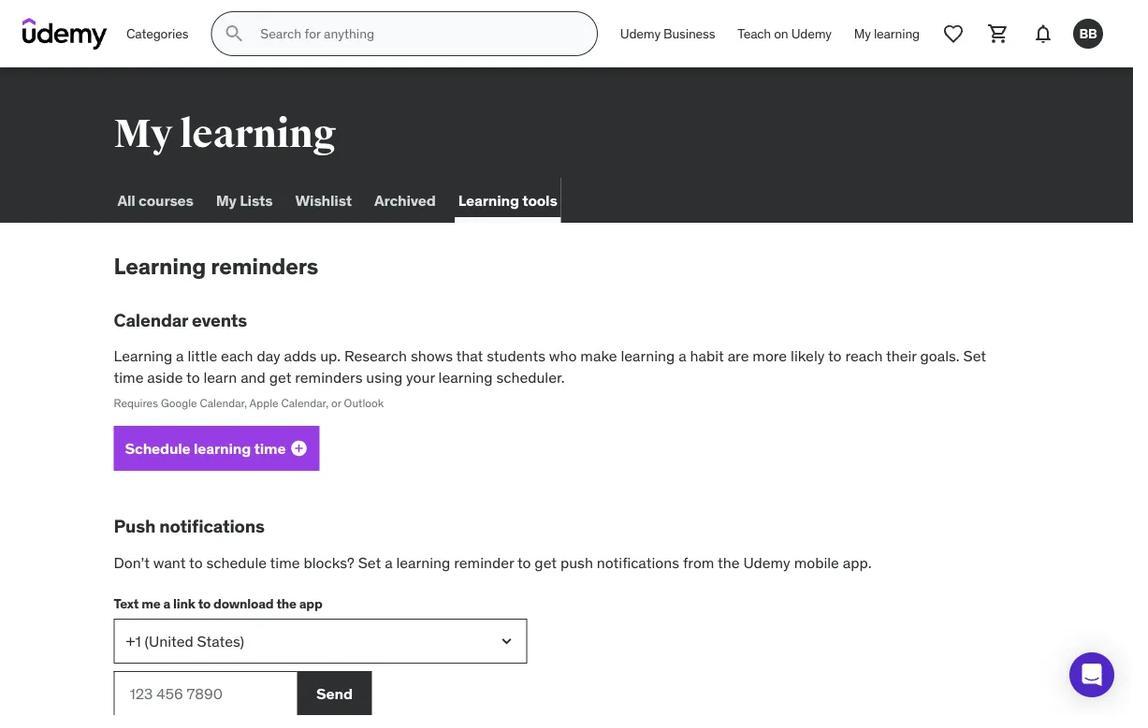 Task type: vqa. For each thing, say whether or not it's contained in the screenshot.
topmost Time
yes



Task type: describe. For each thing, give the bounding box(es) containing it.
all courses link
[[114, 178, 197, 223]]

more
[[753, 347, 788, 366]]

123 456 7890 text field
[[114, 672, 297, 716]]

0 horizontal spatial my learning
[[114, 110, 336, 158]]

my lists
[[216, 190, 273, 210]]

1 vertical spatial my
[[114, 110, 173, 158]]

using
[[366, 368, 403, 387]]

app
[[299, 595, 323, 612]]

each
[[221, 347, 253, 366]]

a right blocks?
[[385, 553, 393, 572]]

reminders inside learning a little each day adds up. research shows that students who make learning a habit are more likely to reach their goals. set time aside to learn and get reminders using your learning scheduler. requires google calendar, apple calendar, or outlook
[[295, 368, 363, 387]]

set inside learning a little each day adds up. research shows that students who make learning a habit are more likely to reach their goals. set time aside to learn and get reminders using your learning scheduler. requires google calendar, apple calendar, or outlook
[[964, 347, 987, 366]]

little
[[188, 347, 217, 366]]

wishlist link
[[292, 178, 356, 223]]

a left habit
[[679, 347, 687, 366]]

teach
[[738, 25, 772, 42]]

to down little
[[186, 368, 200, 387]]

to right reminder
[[518, 553, 531, 572]]

goals.
[[921, 347, 960, 366]]

learning left wishlist image
[[874, 25, 920, 42]]

1 vertical spatial get
[[535, 553, 557, 572]]

from
[[683, 553, 715, 572]]

udemy image
[[22, 18, 108, 50]]

google
[[161, 396, 197, 411]]

0 vertical spatial the
[[718, 553, 740, 572]]

categories button
[[115, 11, 200, 56]]

learning for learning reminders
[[114, 252, 206, 280]]

blocks?
[[304, 553, 355, 572]]

who
[[550, 347, 577, 366]]

1 horizontal spatial udemy
[[744, 553, 791, 572]]

events
[[192, 309, 247, 331]]

small image
[[290, 439, 308, 458]]

don't
[[114, 553, 150, 572]]

all courses
[[118, 190, 194, 210]]

your
[[406, 368, 435, 387]]

their
[[887, 347, 917, 366]]

courses
[[139, 190, 194, 210]]

wishlist
[[295, 190, 352, 210]]

schedule
[[206, 553, 267, 572]]

text me a link to download the app
[[114, 595, 323, 612]]

wishlist image
[[943, 22, 965, 45]]

scheduler.
[[497, 368, 565, 387]]

learning tools link
[[455, 178, 561, 223]]

0 horizontal spatial set
[[358, 553, 381, 572]]

bb link
[[1067, 11, 1111, 56]]

push
[[561, 553, 594, 572]]

time inside schedule learning time button
[[254, 439, 286, 458]]

0 vertical spatial my learning
[[855, 25, 920, 42]]

Search for anything text field
[[257, 18, 575, 50]]

learning right make
[[621, 347, 675, 366]]

get inside learning a little each day adds up. research shows that students who make learning a habit are more likely to reach their goals. set time aside to learn and get reminders using your learning scheduler. requires google calendar, apple calendar, or outlook
[[269, 368, 292, 387]]

my for my lists "link"
[[216, 190, 237, 210]]

business
[[664, 25, 716, 42]]

teach on udemy
[[738, 25, 832, 42]]

2 vertical spatial time
[[270, 553, 300, 572]]

lists
[[240, 190, 273, 210]]

app.
[[843, 553, 872, 572]]

udemy business link
[[609, 11, 727, 56]]

my for 'my learning' link
[[855, 25, 872, 42]]

shows
[[411, 347, 453, 366]]

2 horizontal spatial udemy
[[792, 25, 832, 42]]

up.
[[320, 347, 341, 366]]

research
[[345, 347, 407, 366]]

learning down that
[[439, 368, 493, 387]]

push notifications
[[114, 515, 265, 538]]

that
[[456, 347, 483, 366]]



Task type: locate. For each thing, give the bounding box(es) containing it.
1 horizontal spatial notifications
[[597, 553, 680, 572]]

udemy left mobile
[[744, 553, 791, 572]]

learning inside learning a little each day adds up. research shows that students who make learning a habit are more likely to reach their goals. set time aside to learn and get reminders using your learning scheduler. requires google calendar, apple calendar, or outlook
[[114, 347, 173, 366]]

reminders down lists
[[211, 252, 319, 280]]

archived
[[374, 190, 436, 210]]

on
[[775, 25, 789, 42]]

1 vertical spatial time
[[254, 439, 286, 458]]

learn
[[204, 368, 237, 387]]

my learning link
[[843, 11, 932, 56]]

udemy left "business"
[[621, 25, 661, 42]]

schedule learning time button
[[114, 426, 320, 471]]

send button
[[297, 672, 372, 716]]

2 calendar, from the left
[[281, 396, 329, 411]]

mobile
[[795, 553, 840, 572]]

learning tools
[[459, 190, 558, 210]]

2 horizontal spatial my
[[855, 25, 872, 42]]

likely
[[791, 347, 825, 366]]

1 calendar, from the left
[[200, 396, 247, 411]]

learning reminders
[[114, 252, 319, 280]]

learning up calendar on the top left of the page
[[114, 252, 206, 280]]

notifications image
[[1033, 22, 1055, 45]]

my learning up my lists at left top
[[114, 110, 336, 158]]

calendar
[[114, 309, 188, 331]]

udemy right the on
[[792, 25, 832, 42]]

0 horizontal spatial the
[[277, 595, 297, 612]]

reminders down the up.
[[295, 368, 363, 387]]

reminder
[[454, 553, 514, 572]]

udemy
[[621, 25, 661, 42], [792, 25, 832, 42], [744, 553, 791, 572]]

2 vertical spatial my
[[216, 190, 237, 210]]

outlook
[[344, 396, 384, 411]]

aside
[[147, 368, 183, 387]]

all
[[118, 190, 135, 210]]

calendar,
[[200, 396, 247, 411], [281, 396, 329, 411]]

are
[[728, 347, 750, 366]]

habit
[[691, 347, 725, 366]]

0 vertical spatial learning
[[459, 190, 520, 210]]

my lists link
[[212, 178, 277, 223]]

0 horizontal spatial calendar,
[[200, 396, 247, 411]]

0 vertical spatial my
[[855, 25, 872, 42]]

0 horizontal spatial notifications
[[159, 515, 265, 538]]

a left little
[[176, 347, 184, 366]]

a
[[176, 347, 184, 366], [679, 347, 687, 366], [385, 553, 393, 572], [163, 595, 170, 612]]

teach on udemy link
[[727, 11, 843, 56]]

1 horizontal spatial the
[[718, 553, 740, 572]]

learning a little each day adds up. research shows that students who make learning a habit are more likely to reach their goals. set time aside to learn and get reminders using your learning scheduler. requires google calendar, apple calendar, or outlook
[[114, 347, 987, 411]]

submit search image
[[223, 22, 246, 45]]

0 horizontal spatial get
[[269, 368, 292, 387]]

learning
[[874, 25, 920, 42], [180, 110, 336, 158], [621, 347, 675, 366], [439, 368, 493, 387], [194, 439, 251, 458], [396, 553, 451, 572]]

set
[[964, 347, 987, 366], [358, 553, 381, 572]]

set right blocks?
[[358, 553, 381, 572]]

shopping cart with 0 items image
[[988, 22, 1010, 45]]

learning for learning tools
[[459, 190, 520, 210]]

get down day in the left of the page
[[269, 368, 292, 387]]

notifications left from
[[597, 553, 680, 572]]

notifications
[[159, 515, 265, 538], [597, 553, 680, 572]]

get
[[269, 368, 292, 387], [535, 553, 557, 572]]

0 horizontal spatial my
[[114, 110, 173, 158]]

the
[[718, 553, 740, 572], [277, 595, 297, 612]]

don't want to schedule time blocks? set a learning reminder to get push notifications from the udemy mobile app.
[[114, 553, 872, 572]]

me
[[142, 595, 161, 612]]

0 vertical spatial set
[[964, 347, 987, 366]]

udemy business
[[621, 25, 716, 42]]

my inside "link"
[[216, 190, 237, 210]]

learning left tools
[[459, 190, 520, 210]]

the left app at the left bottom of page
[[277, 595, 297, 612]]

notifications up schedule
[[159, 515, 265, 538]]

bb
[[1080, 25, 1098, 42]]

time left blocks?
[[270, 553, 300, 572]]

archived link
[[371, 178, 440, 223]]

0 horizontal spatial udemy
[[621, 25, 661, 42]]

learning up lists
[[180, 110, 336, 158]]

my
[[855, 25, 872, 42], [114, 110, 173, 158], [216, 190, 237, 210]]

1 vertical spatial the
[[277, 595, 297, 612]]

1 horizontal spatial my learning
[[855, 25, 920, 42]]

learning left reminder
[[396, 553, 451, 572]]

or
[[331, 396, 342, 411]]

adds
[[284, 347, 317, 366]]

link
[[173, 595, 195, 612]]

to right the link
[[198, 595, 211, 612]]

1 horizontal spatial my
[[216, 190, 237, 210]]

0 vertical spatial time
[[114, 368, 144, 387]]

my left lists
[[216, 190, 237, 210]]

my right teach on udemy
[[855, 25, 872, 42]]

day
[[257, 347, 281, 366]]

learning
[[459, 190, 520, 210], [114, 252, 206, 280], [114, 347, 173, 366]]

calendar events
[[114, 309, 247, 331]]

make
[[581, 347, 618, 366]]

time up requires
[[114, 368, 144, 387]]

calendar, left or
[[281, 396, 329, 411]]

1 vertical spatial reminders
[[295, 368, 363, 387]]

1 vertical spatial notifications
[[597, 553, 680, 572]]

text
[[114, 595, 139, 612]]

my up all courses
[[114, 110, 173, 158]]

2 vertical spatial learning
[[114, 347, 173, 366]]

push
[[114, 515, 156, 538]]

time left small image
[[254, 439, 286, 458]]

requires
[[114, 396, 158, 411]]

learning down apple
[[194, 439, 251, 458]]

a right me
[[163, 595, 170, 612]]

my learning left wishlist image
[[855, 25, 920, 42]]

reminders
[[211, 252, 319, 280], [295, 368, 363, 387]]

1 horizontal spatial calendar,
[[281, 396, 329, 411]]

0 vertical spatial get
[[269, 368, 292, 387]]

1 vertical spatial set
[[358, 553, 381, 572]]

0 vertical spatial reminders
[[211, 252, 319, 280]]

and
[[241, 368, 266, 387]]

0 vertical spatial notifications
[[159, 515, 265, 538]]

want
[[153, 553, 186, 572]]

learning inside button
[[194, 439, 251, 458]]

students
[[487, 347, 546, 366]]

learning up aside
[[114, 347, 173, 366]]

schedule
[[125, 439, 191, 458]]

get left push
[[535, 553, 557, 572]]

tools
[[523, 190, 558, 210]]

1 horizontal spatial get
[[535, 553, 557, 572]]

the right from
[[718, 553, 740, 572]]

1 horizontal spatial set
[[964, 347, 987, 366]]

send
[[317, 684, 353, 703]]

1 vertical spatial my learning
[[114, 110, 336, 158]]

reach
[[846, 347, 883, 366]]

schedule learning time
[[125, 439, 286, 458]]

set right goals.
[[964, 347, 987, 366]]

time inside learning a little each day adds up. research shows that students who make learning a habit are more likely to reach their goals. set time aside to learn and get reminders using your learning scheduler. requires google calendar, apple calendar, or outlook
[[114, 368, 144, 387]]

download
[[214, 595, 274, 612]]

1 vertical spatial learning
[[114, 252, 206, 280]]

to
[[829, 347, 842, 366], [186, 368, 200, 387], [189, 553, 203, 572], [518, 553, 531, 572], [198, 595, 211, 612]]

calendar, down learn
[[200, 396, 247, 411]]

time
[[114, 368, 144, 387], [254, 439, 286, 458], [270, 553, 300, 572]]

categories
[[126, 25, 189, 42]]

my learning
[[855, 25, 920, 42], [114, 110, 336, 158]]

apple
[[250, 396, 279, 411]]

to right want
[[189, 553, 203, 572]]

to right likely
[[829, 347, 842, 366]]



